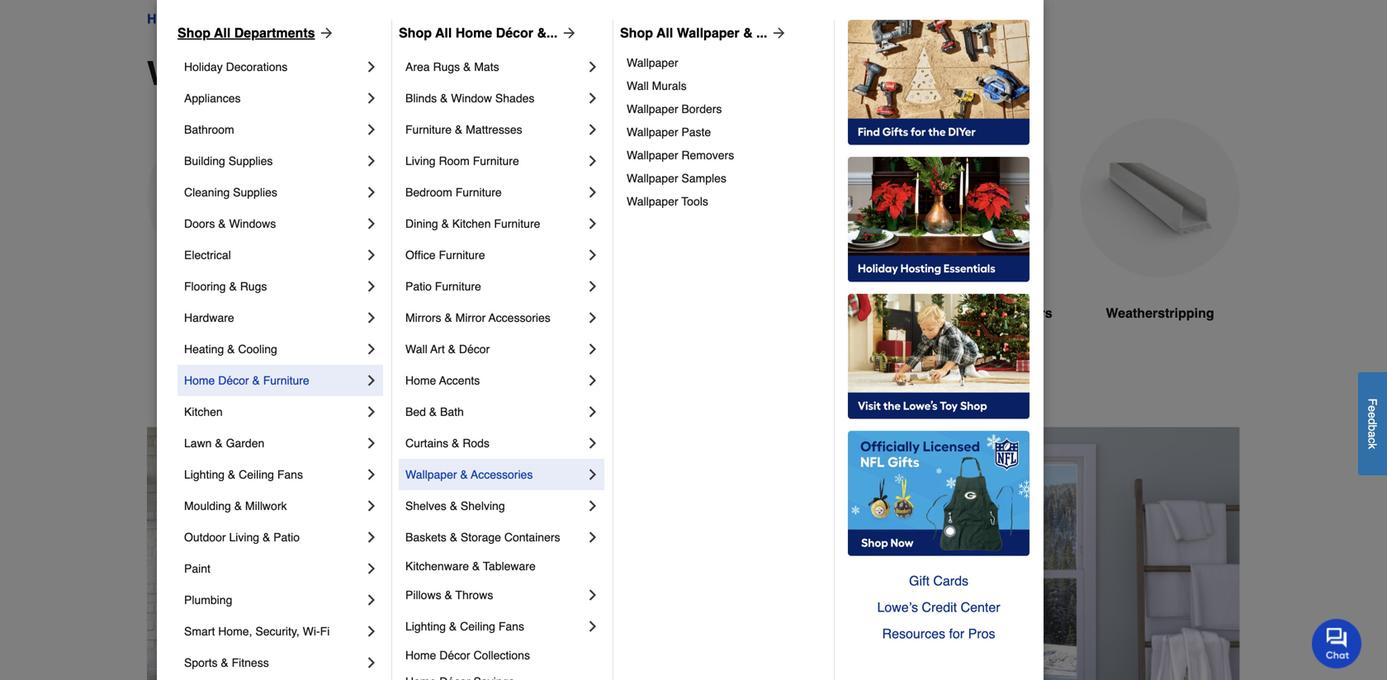 Task type: vqa. For each thing, say whether or not it's contained in the screenshot.
Installation
no



Task type: locate. For each thing, give the bounding box(es) containing it.
baskets
[[405, 531, 447, 544]]

0 horizontal spatial lighting
[[184, 468, 225, 481]]

lighting & ceiling fans link up millwork
[[184, 459, 363, 490]]

0 vertical spatial supplies
[[228, 154, 273, 168]]

accessories down the curtains & rods 'link'
[[471, 468, 533, 481]]

heating & cooling link
[[184, 334, 363, 365]]

& up decorations
[[255, 11, 264, 26]]

living up bedroom
[[405, 154, 436, 168]]

windows & doors up decorations
[[198, 11, 303, 26]]

resources
[[882, 626, 945, 642]]

wallpaper for wallpaper paste
[[627, 125, 678, 139]]

& for wallpaper & accessories link
[[460, 468, 468, 481]]

0 horizontal spatial lighting & ceiling fans link
[[184, 459, 363, 490]]

building supplies
[[184, 154, 273, 168]]

0 horizontal spatial rugs
[[240, 280, 267, 293]]

& for baskets & storage containers "link"
[[450, 531, 457, 544]]

patio down "moulding & millwork" link
[[273, 531, 300, 544]]

a
[[1366, 431, 1379, 438]]

wallpaper for wallpaper & accessories
[[405, 468, 457, 481]]

chevron right image for office furniture
[[585, 247, 601, 263]]

electrical
[[184, 249, 231, 262]]

wall art & décor
[[405, 343, 490, 356]]

1 vertical spatial lighting & ceiling fans link
[[405, 611, 585, 642]]

departments
[[234, 25, 315, 40]]

storage
[[461, 531, 501, 544]]

accessories up wall art & décor link on the left
[[489, 311, 551, 324]]

2 arrow right image from the left
[[558, 25, 577, 41]]

& up the shelves & shelving
[[460, 468, 468, 481]]

fans
[[277, 468, 303, 481], [499, 620, 524, 633]]

1 horizontal spatial rugs
[[433, 60, 460, 73]]

1 horizontal spatial patio
[[405, 280, 432, 293]]

0 horizontal spatial kitchen
[[184, 405, 223, 419]]

& right pillows
[[445, 589, 452, 602]]

shop for shop all departments
[[178, 25, 211, 40]]

b
[[1366, 425, 1379, 431]]

decorations
[[226, 60, 288, 73]]

1 vertical spatial supplies
[[233, 186, 277, 199]]

kitchen down bedroom furniture
[[452, 217, 491, 230]]

furniture down furniture & mattresses link
[[473, 154, 519, 168]]

shop all wallpaper & ...
[[620, 25, 767, 40]]

shop
[[178, 25, 211, 40], [399, 25, 432, 40], [620, 25, 653, 40]]

chevron right image for home décor & furniture link
[[363, 372, 380, 389]]

rugs up hardware link
[[240, 280, 267, 293]]

& left cooling
[[227, 343, 235, 356]]

1 vertical spatial accessories
[[471, 468, 533, 481]]

rugs inside flooring & rugs link
[[240, 280, 267, 293]]

wall
[[627, 79, 649, 92], [405, 343, 427, 356]]

all up holiday decorations
[[214, 25, 231, 40]]

chevron right image for kitchen
[[363, 404, 380, 420]]

furniture down heating & cooling link
[[263, 374, 309, 387]]

all up murals
[[657, 25, 673, 40]]

& right shelves
[[450, 500, 457, 513]]

arrow right image inside shop all home décor &... link
[[558, 25, 577, 41]]

sports & fitness
[[184, 656, 269, 670]]

bedroom furniture link
[[405, 177, 585, 208]]

& up exterior doors at left
[[229, 280, 237, 293]]

1 vertical spatial patio
[[273, 531, 300, 544]]

living down moulding & millwork
[[229, 531, 259, 544]]

e
[[1366, 405, 1379, 412], [1366, 412, 1379, 418]]

& right sports
[[221, 656, 228, 670]]

smart
[[184, 625, 215, 638]]

chevron right image for flooring & rugs
[[363, 278, 380, 295]]

1 horizontal spatial fans
[[499, 620, 524, 633]]

shop inside shop all departments link
[[178, 25, 211, 40]]

wallpaper down wall murals at the top left of page
[[627, 102, 678, 116]]

1 horizontal spatial arrow right image
[[558, 25, 577, 41]]

f e e d b a c k button
[[1358, 372, 1387, 475]]

e up d
[[1366, 405, 1379, 412]]

chevron right image for holiday decorations
[[363, 59, 380, 75]]

chevron right image for bedroom furniture
[[585, 184, 601, 201]]

shop up area
[[399, 25, 432, 40]]

chevron right image for dining & kitchen furniture
[[585, 215, 601, 232]]

bed & bath link
[[405, 396, 585, 428]]

home décor & furniture link
[[184, 365, 363, 396]]

wall for wall murals
[[627, 79, 649, 92]]

gift cards
[[909, 573, 969, 589]]

heating & cooling
[[184, 343, 277, 356]]

bedroom furniture
[[405, 186, 502, 199]]

rugs inside area rugs & mats link
[[433, 60, 460, 73]]

wallpaper samples
[[627, 172, 726, 185]]

wallpaper tools link
[[627, 190, 822, 213]]

ceiling up millwork
[[239, 468, 274, 481]]

0 vertical spatial wall
[[627, 79, 649, 92]]

office
[[405, 249, 436, 262]]

supplies up the cleaning supplies
[[228, 154, 273, 168]]

chevron right image for bed & bath
[[585, 404, 601, 420]]

bed & bath
[[405, 405, 464, 419]]

kitchen
[[452, 217, 491, 230], [184, 405, 223, 419]]

rugs
[[433, 60, 460, 73], [240, 280, 267, 293]]

0 horizontal spatial all
[[214, 25, 231, 40]]

shop all home décor &... link
[[399, 23, 577, 43]]

fans up home décor collections link
[[499, 620, 524, 633]]

pillows
[[405, 589, 441, 602]]

1 vertical spatial fans
[[499, 620, 524, 633]]

&
[[255, 11, 264, 26], [743, 25, 753, 40], [301, 54, 325, 92], [463, 60, 471, 73], [440, 92, 448, 105], [455, 123, 463, 136], [218, 217, 226, 230], [441, 217, 449, 230], [229, 280, 237, 293], [986, 305, 995, 321], [445, 311, 452, 324], [227, 343, 235, 356], [448, 343, 456, 356], [252, 374, 260, 387], [429, 405, 437, 419], [215, 437, 223, 450], [452, 437, 459, 450], [228, 468, 236, 481], [460, 468, 468, 481], [234, 500, 242, 513], [450, 500, 457, 513], [263, 531, 270, 544], [450, 531, 457, 544], [472, 560, 480, 573], [445, 589, 452, 602], [449, 620, 457, 633], [221, 656, 228, 670]]

& left millwork
[[234, 500, 242, 513]]

chevron right image for cleaning supplies link
[[363, 184, 380, 201]]

1 horizontal spatial living
[[405, 154, 436, 168]]

wallpaper up wall murals at the top left of page
[[627, 56, 678, 69]]

1 horizontal spatial lighting
[[405, 620, 446, 633]]

0 horizontal spatial lighting & ceiling fans
[[184, 468, 303, 481]]

shop for shop all home décor &...
[[399, 25, 432, 40]]

& right blinds
[[440, 92, 448, 105]]

chevron right image for furniture & mattresses link
[[585, 121, 601, 138]]

décor down "mirrors & mirror accessories"
[[459, 343, 490, 356]]

a blue chamberlain garage door opener with two white light panels. image
[[893, 118, 1054, 278]]

1 vertical spatial ceiling
[[460, 620, 495, 633]]

décor left collections
[[439, 649, 470, 662]]

chevron right image
[[585, 59, 601, 75], [363, 90, 380, 107], [585, 90, 601, 107], [585, 121, 601, 138], [585, 153, 601, 169], [363, 184, 380, 201], [363, 215, 380, 232], [363, 247, 380, 263], [585, 278, 601, 295], [363, 310, 380, 326], [363, 372, 380, 389], [585, 372, 601, 389], [363, 466, 380, 483], [585, 498, 601, 514], [585, 529, 601, 546], [585, 587, 601, 604], [363, 592, 380, 609], [585, 618, 601, 635], [363, 655, 380, 671]]

lighting & ceiling fans down garden
[[184, 468, 303, 481]]

wallpaper for wallpaper borders
[[627, 102, 678, 116]]

home accents link
[[405, 365, 585, 396]]

& right lawn
[[215, 437, 223, 450]]

0 horizontal spatial shop
[[178, 25, 211, 40]]

shop up holiday
[[178, 25, 211, 40]]

chat invite button image
[[1312, 619, 1362, 669]]

chevron right image for plumbing link
[[363, 592, 380, 609]]

home décor & furniture
[[184, 374, 309, 387]]

chevron right image for heating & cooling
[[363, 341, 380, 358]]

0 vertical spatial fans
[[277, 468, 303, 481]]

smart home, security, wi-fi
[[184, 625, 330, 638]]

interior doors link
[[334, 118, 494, 363]]

chevron right image for mirrors & mirror accessories
[[585, 310, 601, 326]]

arrow right image for shop all home décor &...
[[558, 25, 577, 41]]

0 vertical spatial ceiling
[[239, 468, 274, 481]]

wallpaper up wallpaper tools
[[627, 172, 678, 185]]

1 shop from the left
[[178, 25, 211, 40]]

& left the rods in the left bottom of the page
[[452, 437, 459, 450]]

& right bed
[[429, 405, 437, 419]]

moulding & millwork
[[184, 500, 287, 513]]

wall left "art"
[[405, 343, 427, 356]]

supplies for cleaning supplies
[[233, 186, 277, 199]]

furniture down bedroom furniture link
[[494, 217, 540, 230]]

wallpaper down 'curtains'
[[405, 468, 457, 481]]

garage doors & openers link
[[893, 118, 1054, 363]]

shop up wall murals at the top left of page
[[620, 25, 653, 40]]

all up area rugs & mats
[[435, 25, 452, 40]]

wallpaper up wallpaper "link"
[[677, 25, 739, 40]]

1 horizontal spatial all
[[435, 25, 452, 40]]

1 vertical spatial rugs
[[240, 280, 267, 293]]

0 horizontal spatial patio
[[273, 531, 300, 544]]

supplies for building supplies
[[228, 154, 273, 168]]

0 vertical spatial accessories
[[489, 311, 551, 324]]

a blue six-lite, two-panel, shaker-style exterior door. image
[[147, 118, 307, 278]]

& left storage
[[450, 531, 457, 544]]

2 horizontal spatial shop
[[620, 25, 653, 40]]

all inside shop all home décor &... link
[[435, 25, 452, 40]]

1 e from the top
[[1366, 405, 1379, 412]]

all inside shop all departments link
[[214, 25, 231, 40]]

windows & doors down departments
[[147, 54, 429, 92]]

garage
[[895, 305, 940, 321]]

& left openers on the right of page
[[986, 305, 995, 321]]

a black double-hung window with six panes. image
[[520, 118, 680, 278]]

1 arrow right image from the left
[[315, 25, 335, 41]]

c
[[1366, 438, 1379, 443]]

1 horizontal spatial kitchen
[[452, 217, 491, 230]]

wallpaper down wallpaper paste
[[627, 149, 678, 162]]

interior
[[370, 305, 415, 321]]

2 e from the top
[[1366, 412, 1379, 418]]

1 horizontal spatial lighting & ceiling fans
[[405, 620, 524, 633]]

e up b
[[1366, 412, 1379, 418]]

& inside "link"
[[450, 531, 457, 544]]

2 all from the left
[[435, 25, 452, 40]]

flooring
[[184, 280, 226, 293]]

& for doors & windows link
[[218, 217, 226, 230]]

arrow right image up holiday decorations link
[[315, 25, 335, 41]]

chevron right image for "sports & fitness" link
[[363, 655, 380, 671]]

& up moulding & millwork
[[228, 468, 236, 481]]

lighting down pillows
[[405, 620, 446, 633]]

patio furniture link
[[405, 271, 585, 302]]

shop inside shop all home décor &... link
[[399, 25, 432, 40]]

furniture & mattresses
[[405, 123, 522, 136]]

furniture down blinds
[[405, 123, 452, 136]]

furniture
[[405, 123, 452, 136], [473, 154, 519, 168], [456, 186, 502, 199], [494, 217, 540, 230], [439, 249, 485, 262], [435, 280, 481, 293], [263, 374, 309, 387]]

shop all departments link
[[178, 23, 335, 43]]

lighting up the "moulding"
[[184, 468, 225, 481]]

lighting & ceiling fans link up collections
[[405, 611, 585, 642]]

lighting & ceiling fans for top lighting & ceiling fans link
[[184, 468, 303, 481]]

& down pillows & throws
[[449, 620, 457, 633]]

fans down lawn & garden link
[[277, 468, 303, 481]]

1 vertical spatial lighting
[[405, 620, 446, 633]]

kitchenware & tableware link
[[405, 553, 601, 580]]

& right "art"
[[448, 343, 456, 356]]

& up throws
[[472, 560, 480, 573]]

cooling
[[238, 343, 277, 356]]

0 horizontal spatial fans
[[277, 468, 303, 481]]

0 vertical spatial lighting & ceiling fans
[[184, 468, 303, 481]]

& for the curtains & rods 'link'
[[452, 437, 459, 450]]

chevron right image
[[363, 59, 380, 75], [363, 121, 380, 138], [363, 153, 380, 169], [585, 184, 601, 201], [585, 215, 601, 232], [585, 247, 601, 263], [363, 278, 380, 295], [585, 310, 601, 326], [363, 341, 380, 358], [585, 341, 601, 358], [363, 404, 380, 420], [585, 404, 601, 420], [363, 435, 380, 452], [585, 435, 601, 452], [585, 466, 601, 483], [363, 498, 380, 514], [363, 529, 380, 546], [363, 561, 380, 577], [363, 623, 380, 640]]

1 all from the left
[[214, 25, 231, 40]]

sports
[[184, 656, 218, 670]]

find gifts for the diyer. image
[[848, 20, 1030, 145]]

3 shop from the left
[[620, 25, 653, 40]]

rugs right area
[[433, 60, 460, 73]]

area rugs & mats link
[[405, 51, 585, 83]]

doors & windows link
[[184, 208, 363, 239]]

k
[[1366, 443, 1379, 449]]

0 vertical spatial windows & doors
[[198, 11, 303, 26]]

0 vertical spatial rugs
[[433, 60, 460, 73]]

wall murals
[[627, 79, 687, 92]]

supplies down building supplies link
[[233, 186, 277, 199]]

0 vertical spatial lighting
[[184, 468, 225, 481]]

& right dining
[[441, 217, 449, 230]]

tableware
[[483, 560, 536, 573]]

& left mirror
[[445, 311, 452, 324]]

doors
[[268, 11, 303, 26], [334, 54, 429, 92], [184, 217, 215, 230], [235, 305, 273, 321], [419, 305, 457, 321], [944, 305, 982, 321]]

3 all from the left
[[657, 25, 673, 40]]

1 vertical spatial kitchen
[[184, 405, 223, 419]]

patio up interior doors
[[405, 280, 432, 293]]

pillows & throws
[[405, 589, 493, 602]]

furniture down dining & kitchen furniture
[[439, 249, 485, 262]]

shop inside shop all wallpaper & ... link
[[620, 25, 653, 40]]

home for home décor collections
[[405, 649, 436, 662]]

chevron right image for bathroom
[[363, 121, 380, 138]]

arrow right image inside shop all departments link
[[315, 25, 335, 41]]

millwork
[[245, 500, 287, 513]]

1 vertical spatial living
[[229, 531, 259, 544]]

tools
[[681, 195, 708, 208]]

living
[[405, 154, 436, 168], [229, 531, 259, 544]]

hardware
[[184, 311, 234, 324]]

fi
[[320, 625, 330, 638]]

wallpaper down wallpaper borders
[[627, 125, 678, 139]]

openers
[[999, 305, 1052, 321]]

office furniture
[[405, 249, 485, 262]]

wallpaper inside "link"
[[627, 56, 678, 69]]

kitchen up lawn
[[184, 405, 223, 419]]

a barn door with a brown frame, three frosted glass panels, black hardware and a black track. image
[[707, 118, 867, 278]]

gift
[[909, 573, 930, 589]]

all
[[214, 25, 231, 40], [435, 25, 452, 40], [657, 25, 673, 40]]

home for home accents
[[405, 374, 436, 387]]

ceiling
[[239, 468, 274, 481], [460, 620, 495, 633]]

&...
[[537, 25, 558, 40]]

home,
[[218, 625, 252, 638]]

& for the rightmost lighting & ceiling fans link
[[449, 620, 457, 633]]

doors & windows
[[184, 217, 276, 230]]

& for "moulding & millwork" link
[[234, 500, 242, 513]]

& left the ...
[[743, 25, 753, 40]]

home for home
[[147, 11, 184, 26]]

& for kitchenware & tableware link
[[472, 560, 480, 573]]

0 horizontal spatial wall
[[405, 343, 427, 356]]

home décor collections link
[[405, 642, 601, 669]]

area
[[405, 60, 430, 73]]

& down millwork
[[263, 531, 270, 544]]

all inside shop all wallpaper & ... link
[[657, 25, 673, 40]]

2 shop from the left
[[399, 25, 432, 40]]

wall left murals
[[627, 79, 649, 92]]

arrow right image
[[315, 25, 335, 41], [558, 25, 577, 41]]

1 horizontal spatial shop
[[399, 25, 432, 40]]

arrow right image up area rugs & mats link
[[558, 25, 577, 41]]

1 horizontal spatial wall
[[627, 79, 649, 92]]

& up the living room furniture
[[455, 123, 463, 136]]

& inside 'link'
[[452, 437, 459, 450]]

lighting & ceiling fans for the rightmost lighting & ceiling fans link
[[405, 620, 524, 633]]

visit the lowe's toy shop. image
[[848, 294, 1030, 419]]

shelves & shelving link
[[405, 490, 585, 522]]

1 vertical spatial wall
[[405, 343, 427, 356]]

wallpaper down wallpaper samples
[[627, 195, 678, 208]]

1 vertical spatial lighting & ceiling fans
[[405, 620, 524, 633]]

0 horizontal spatial arrow right image
[[315, 25, 335, 41]]

ceiling up home décor collections
[[460, 620, 495, 633]]

officially licensed n f l gifts. shop now. image
[[848, 431, 1030, 556]]

accessories inside mirrors & mirror accessories link
[[489, 311, 551, 324]]

wallpaper for wallpaper removers
[[627, 149, 678, 162]]

1 vertical spatial windows & doors
[[147, 54, 429, 92]]

wallpaper removers
[[627, 149, 734, 162]]

shop for shop all wallpaper & ...
[[620, 25, 653, 40]]

2 horizontal spatial all
[[657, 25, 673, 40]]

& down the cleaning supplies
[[218, 217, 226, 230]]

& for dining & kitchen furniture link
[[441, 217, 449, 230]]

chevron right image for living room furniture link
[[585, 153, 601, 169]]

lighting & ceiling fans up home décor collections
[[405, 620, 524, 633]]

windows
[[198, 11, 252, 26], [147, 54, 292, 92], [229, 217, 276, 230], [571, 305, 629, 321]]

resources for pros link
[[848, 621, 1030, 647]]

shelving
[[461, 500, 505, 513]]

chevron right image for building supplies
[[363, 153, 380, 169]]

exterior doors link
[[147, 118, 307, 363]]



Task type: describe. For each thing, give the bounding box(es) containing it.
sports & fitness link
[[184, 647, 363, 679]]

& for lawn & garden link
[[215, 437, 223, 450]]

wallpaper & accessories
[[405, 468, 533, 481]]

curtains & rods link
[[405, 428, 585, 459]]

& for flooring & rugs link
[[229, 280, 237, 293]]

windows link
[[520, 118, 680, 363]]

a white three-panel, craftsman-style, prehung interior door with doorframe and hinges. image
[[334, 118, 494, 278]]

wallpaper tools
[[627, 195, 708, 208]]

baskets & storage containers link
[[405, 522, 585, 553]]

wallpaper borders link
[[627, 97, 822, 121]]

chevron right image for the home accents link in the bottom left of the page
[[585, 372, 601, 389]]

throws
[[455, 589, 493, 602]]

collections
[[473, 649, 530, 662]]

wallpaper for wallpaper samples
[[627, 172, 678, 185]]

credit
[[922, 600, 957, 615]]

...
[[756, 25, 767, 40]]

all for home
[[435, 25, 452, 40]]

chevron right image for wallpaper & accessories
[[585, 466, 601, 483]]

rods
[[463, 437, 490, 450]]

outdoor living & patio
[[184, 531, 300, 544]]

paint
[[184, 562, 210, 575]]

arrow right image for shop all departments
[[315, 25, 335, 41]]

borders
[[681, 102, 722, 116]]

0 horizontal spatial ceiling
[[239, 468, 274, 481]]

wallpaper borders
[[627, 102, 722, 116]]

living room furniture
[[405, 154, 519, 168]]

dining & kitchen furniture link
[[405, 208, 585, 239]]

smart home, security, wi-fi link
[[184, 616, 363, 647]]

blinds
[[405, 92, 437, 105]]

for
[[949, 626, 964, 642]]

cleaning supplies
[[184, 186, 277, 199]]

arrow right image
[[767, 25, 787, 41]]

chevron right image for smart home, security, wi-fi
[[363, 623, 380, 640]]

0 vertical spatial patio
[[405, 280, 432, 293]]

0 vertical spatial lighting & ceiling fans link
[[184, 459, 363, 490]]

flooring & rugs link
[[184, 271, 363, 302]]

1 horizontal spatial ceiling
[[460, 620, 495, 633]]

mattresses
[[466, 123, 522, 136]]

chevron right image for the patio furniture link
[[585, 278, 601, 295]]

shelves & shelving
[[405, 500, 505, 513]]

exterior doors
[[181, 305, 273, 321]]

office furniture link
[[405, 239, 585, 271]]

mirrors
[[405, 311, 441, 324]]

gift cards link
[[848, 568, 1030, 594]]

cards
[[933, 573, 969, 589]]

a piece of white weatherstripping. image
[[1080, 118, 1240, 278]]

d
[[1366, 418, 1379, 425]]

chevron right image for pillows & throws link on the bottom left
[[585, 587, 601, 604]]

window
[[451, 92, 492, 105]]

1 horizontal spatial lighting & ceiling fans link
[[405, 611, 585, 642]]

area rugs & mats
[[405, 60, 499, 73]]

accessories inside wallpaper & accessories link
[[471, 468, 533, 481]]

wall art & décor link
[[405, 334, 585, 365]]

garage doors & openers
[[895, 305, 1052, 321]]

outdoor living & patio link
[[184, 522, 363, 553]]

& down departments
[[301, 54, 325, 92]]

appliances
[[184, 92, 241, 105]]

home for home décor & furniture
[[184, 374, 215, 387]]

chevron right image for shelves & shelving link
[[585, 498, 601, 514]]

& down cooling
[[252, 374, 260, 387]]

0 vertical spatial living
[[405, 154, 436, 168]]

chevron right image for hardware link
[[363, 310, 380, 326]]

wallpaper for wallpaper
[[627, 56, 678, 69]]

weatherstripping
[[1106, 305, 1214, 321]]

lawn
[[184, 437, 212, 450]]

chevron right image for curtains & rods
[[585, 435, 601, 452]]

kitchenware
[[405, 560, 469, 573]]

lawn & garden link
[[184, 428, 363, 459]]

furniture up dining & kitchen furniture
[[456, 186, 502, 199]]

& for top lighting & ceiling fans link
[[228, 468, 236, 481]]

chevron right image for outdoor living & patio
[[363, 529, 380, 546]]

0 horizontal spatial living
[[229, 531, 259, 544]]

accents
[[439, 374, 480, 387]]

f e e d b a c k
[[1366, 398, 1379, 449]]

all for departments
[[214, 25, 231, 40]]

& for the bed & bath link
[[429, 405, 437, 419]]

décor left "&..."
[[496, 25, 533, 40]]

mats
[[474, 60, 499, 73]]

chevron right image for doors & windows link
[[363, 215, 380, 232]]

& for mirrors & mirror accessories link
[[445, 311, 452, 324]]

removers
[[681, 149, 734, 162]]

security,
[[255, 625, 300, 638]]

weatherstripping link
[[1080, 118, 1240, 363]]

chevron right image for area rugs & mats link
[[585, 59, 601, 75]]

& for shelves & shelving link
[[450, 500, 457, 513]]

bathroom link
[[184, 114, 363, 145]]

interior doors
[[370, 305, 457, 321]]

wall for wall art & décor
[[405, 343, 427, 356]]

chevron right image for lawn & garden
[[363, 435, 380, 452]]

mirrors & mirror accessories link
[[405, 302, 585, 334]]

chevron right image for appliances link
[[363, 90, 380, 107]]

exterior
[[181, 305, 231, 321]]

windows & doors link
[[198, 9, 303, 29]]

chevron right image for moulding & millwork
[[363, 498, 380, 514]]

chevron right image for electrical link
[[363, 247, 380, 263]]

moulding
[[184, 500, 231, 513]]

all for wallpaper
[[657, 25, 673, 40]]

cleaning
[[184, 186, 230, 199]]

chevron right image for baskets & storage containers "link"
[[585, 529, 601, 546]]

furniture up mirror
[[435, 280, 481, 293]]

chevron right image for wall art & décor
[[585, 341, 601, 358]]

& for blinds & window shades link
[[440, 92, 448, 105]]

blinds & window shades
[[405, 92, 535, 105]]

living room furniture link
[[405, 145, 585, 177]]

samples
[[681, 172, 726, 185]]

building supplies link
[[184, 145, 363, 177]]

wallpaper for wallpaper tools
[[627, 195, 678, 208]]

blinds & window shades link
[[405, 83, 585, 114]]

lawn & garden
[[184, 437, 264, 450]]

advertisement region
[[147, 427, 1240, 680]]

resources for pros
[[882, 626, 995, 642]]

décor down "heating & cooling"
[[218, 374, 249, 387]]

wallpaper paste link
[[627, 121, 822, 144]]

0 vertical spatial kitchen
[[452, 217, 491, 230]]

curtains
[[405, 437, 448, 450]]

bathroom
[[184, 123, 234, 136]]

room
[[439, 154, 470, 168]]

& for heating & cooling link
[[227, 343, 235, 356]]

bedroom
[[405, 186, 452, 199]]

& for furniture & mattresses link
[[455, 123, 463, 136]]

plumbing
[[184, 594, 232, 607]]

curtains & rods
[[405, 437, 490, 450]]

wallpaper & accessories link
[[405, 459, 585, 490]]

chevron right image for blinds & window shades link
[[585, 90, 601, 107]]

& for "sports & fitness" link
[[221, 656, 228, 670]]

garden
[[226, 437, 264, 450]]

chevron right image for paint
[[363, 561, 380, 577]]

& for pillows & throws link on the bottom left
[[445, 589, 452, 602]]

& for windows & doors link
[[255, 11, 264, 26]]

& left mats
[[463, 60, 471, 73]]

fitness
[[232, 656, 269, 670]]

hardware link
[[184, 302, 363, 334]]

lowe's credit center link
[[848, 594, 1030, 621]]

flooring & rugs
[[184, 280, 267, 293]]

lowe's credit center
[[877, 600, 1000, 615]]

murals
[[652, 79, 687, 92]]

f
[[1366, 398, 1379, 405]]

wallpaper paste
[[627, 125, 711, 139]]

holiday hosting essentials. image
[[848, 157, 1030, 282]]



